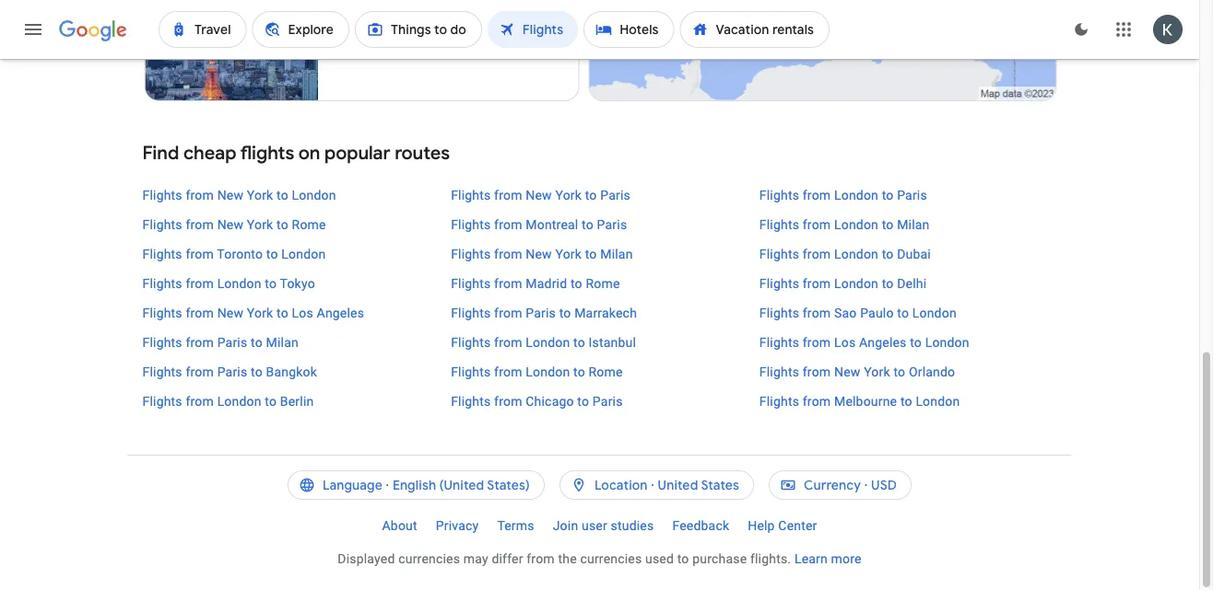 Task type: describe. For each thing, give the bounding box(es) containing it.
new for london
[[217, 188, 244, 203]]

london inside flights from new york to london link
[[292, 188, 336, 203]]

paris down 'flights from london to rome' link
[[593, 394, 623, 409]]

flights from melbourne to london link
[[759, 393, 1057, 411]]

flights for flights from new york to milan
[[451, 247, 491, 262]]

toronto
[[217, 247, 263, 262]]

flights from new york to rome
[[142, 217, 326, 232]]

flights from london to dubai
[[759, 247, 931, 262]]

to inside flights from toronto to london link
[[266, 247, 278, 262]]

help
[[748, 519, 775, 534]]

flights for flights from new york to paris
[[451, 188, 491, 203]]

more
[[831, 552, 862, 567]]

london inside flights from london to tokyo link
[[217, 276, 262, 291]]

location
[[594, 478, 648, 494]]

1 currencies from the left
[[398, 552, 460, 567]]

flights for flights from new york to orlando
[[759, 365, 799, 380]]

bangkok
[[266, 365, 317, 380]]

angeles inside "link"
[[317, 306, 364, 321]]

to inside 'flights from los angeles to london' link
[[910, 335, 922, 350]]

find
[[142, 141, 179, 165]]

from for flights from london to berlin
[[186, 394, 214, 409]]

feedback
[[672, 519, 729, 534]]

museums
[[333, 32, 391, 47]]

flights from new york to paris link
[[451, 186, 748, 205]]

from for flights from new york to orlando
[[803, 365, 831, 380]]

&
[[503, 13, 511, 29]]

flights from sao paulo to london link
[[759, 304, 1057, 323]]

from for flights from montreal to paris
[[494, 217, 522, 232]]

join
[[553, 519, 578, 534]]

london inside flights from london to istanbul link
[[526, 335, 570, 350]]

from for flights from paris to milan
[[186, 335, 214, 350]]

flights for flights from paris to marrakech
[[451, 306, 491, 321]]

states
[[701, 478, 739, 494]]

paris up flights from london to berlin
[[217, 365, 247, 380]]

united states
[[658, 478, 739, 494]]

flights from london to berlin link
[[142, 393, 440, 411]]

flights from new york to milan
[[451, 247, 633, 262]]

london inside flights from melbourne to london link
[[916, 394, 960, 409]]

flights from new york to paris
[[451, 188, 630, 203]]

flights from london to dubai link
[[759, 245, 1057, 264]]

to inside flights from london to istanbul link
[[573, 335, 585, 350]]

flights from melbourne to london
[[759, 394, 960, 409]]

meiji
[[333, 13, 361, 29]]

language
[[323, 478, 382, 494]]

new for milan
[[526, 247, 552, 262]]

routes
[[395, 141, 450, 165]]

flights from madrid to rome
[[451, 276, 620, 291]]

english
[[393, 478, 436, 494]]

to inside flights from london to berlin link
[[265, 394, 277, 409]]

orlando
[[909, 365, 955, 380]]

to inside flights from new york to orlando link
[[894, 365, 905, 380]]

usd
[[871, 478, 897, 494]]

the
[[558, 552, 577, 567]]

london inside flights from london to milan link
[[834, 217, 879, 232]]

milan for flights from london to milan
[[897, 217, 930, 232]]

sao
[[834, 306, 857, 321]]

berlin
[[280, 394, 314, 409]]

flights from london to paris
[[759, 188, 927, 203]]

flights from new york to london link
[[142, 186, 440, 205]]

from left the "the"
[[527, 552, 555, 567]]

flights from montreal to paris link
[[451, 216, 748, 234]]

on
[[299, 141, 320, 165]]

from for flights from new york to los angeles
[[186, 306, 214, 321]]

user
[[582, 519, 607, 534]]

from for flights from new york to milan
[[494, 247, 522, 262]]

flights for flights from london to delhi
[[759, 276, 799, 291]]

find cheap flights on popular routes
[[142, 141, 450, 165]]

london inside flights from toronto to london link
[[281, 247, 326, 262]]

to inside 'flights from paris to bangkok' link
[[251, 365, 263, 380]]

rome for flights from madrid to rome
[[586, 276, 620, 291]]

flights from paris to milan link
[[142, 334, 440, 352]]

flights from paris to milan
[[142, 335, 299, 350]]

istanbul
[[589, 335, 636, 350]]

terms link
[[488, 512, 544, 541]]

to inside flights from sao paulo to london 'link'
[[897, 306, 909, 321]]

from for flights from london to dubai
[[803, 247, 831, 262]]

from for flights from london to rome
[[494, 365, 522, 380]]

to inside flights from paris to marrakech link
[[559, 306, 571, 321]]

from for flights from chicago to paris
[[494, 394, 522, 409]]

flights from new york to rome link
[[142, 216, 440, 234]]

from for flights from madrid to rome
[[494, 276, 522, 291]]

change appearance image
[[1059, 7, 1103, 52]]

flights for flights from london to milan
[[759, 217, 799, 232]]

york for milan
[[555, 247, 582, 262]]

flights.
[[750, 552, 791, 567]]

flights from los angeles to london link
[[759, 334, 1057, 352]]

from for flights from paris to bangkok
[[186, 365, 214, 380]]

join user studies
[[553, 519, 654, 534]]

flights for flights from london to berlin
[[142, 394, 182, 409]]

flights for flights from london to rome
[[451, 365, 491, 380]]

paris up flights from london to milan link
[[897, 188, 927, 203]]

dubai
[[897, 247, 931, 262]]

1 vertical spatial angeles
[[859, 335, 907, 350]]

flights from paris to bangkok link
[[142, 363, 440, 382]]

imperial
[[408, 13, 456, 29]]

to inside flights from london to tokyo link
[[265, 276, 277, 291]]

london inside 'flights from los angeles to london' link
[[925, 335, 970, 350]]

london inside flights from london to delhi link
[[834, 276, 879, 291]]

flights from new york to los angeles link
[[142, 304, 440, 323]]

flights for flights from london to tokyo
[[142, 276, 182, 291]]

may
[[463, 552, 488, 567]]

about link
[[373, 512, 427, 541]]

flights from chicago to paris link
[[451, 393, 748, 411]]

states)
[[487, 478, 530, 494]]

flights for flights from london to paris
[[759, 188, 799, 203]]

from for flights from london to istanbul
[[494, 335, 522, 350]]

flights from toronto to london
[[142, 247, 326, 262]]

paris up the flights from montreal to paris link
[[600, 188, 630, 203]]

currency
[[804, 478, 861, 494]]

york for los
[[247, 306, 273, 321]]

delhi
[[897, 276, 927, 291]]

london inside 'flights from london to rome' link
[[526, 365, 570, 380]]

flights from los angeles to london
[[759, 335, 970, 350]]

flights for flights from paris to milan
[[142, 335, 182, 350]]

flights for flights from paris to bangkok
[[142, 365, 182, 380]]

york for orlando
[[864, 365, 890, 380]]

united
[[658, 478, 698, 494]]



Task type: locate. For each thing, give the bounding box(es) containing it.
to inside the flights from chicago to paris link
[[577, 394, 589, 409]]

to inside the flights from montreal to paris link
[[582, 217, 594, 232]]

york down montreal
[[555, 247, 582, 262]]

1 horizontal spatial angeles
[[859, 335, 907, 350]]

london inside flights from sao paulo to london 'link'
[[912, 306, 957, 321]]

york inside "link"
[[247, 306, 273, 321]]

0 vertical spatial rome
[[292, 217, 326, 232]]

from up flights from madrid to rome
[[494, 247, 522, 262]]

london up chicago
[[526, 365, 570, 380]]

to right paulo on the bottom of page
[[897, 306, 909, 321]]

from for flights from london to paris
[[803, 188, 831, 203]]

terms
[[497, 519, 534, 534]]

london up the flights from london to milan
[[834, 188, 879, 203]]

to left berlin
[[265, 394, 277, 409]]

milan for flights from paris to milan
[[266, 335, 299, 350]]

flights for flights from chicago to paris
[[451, 394, 491, 409]]

to inside "flights from new york to los angeles" "link"
[[277, 306, 288, 321]]

paulo
[[860, 306, 894, 321]]

from for flights from toronto to london
[[186, 247, 214, 262]]

from down flights from paris to milan in the left bottom of the page
[[186, 365, 214, 380]]

london up flights from new york to rome link
[[292, 188, 336, 203]]

flights from new york to los angeles
[[142, 306, 364, 321]]

rome
[[292, 217, 326, 232], [586, 276, 620, 291], [589, 365, 623, 380]]

learn
[[795, 552, 828, 567]]

new inside 'flights from new york to milan' link
[[526, 247, 552, 262]]

new inside flights from new york to orlando link
[[834, 365, 861, 380]]

help center
[[748, 519, 817, 534]]

angeles
[[317, 306, 364, 321], [859, 335, 907, 350]]

montreal
[[526, 217, 578, 232]]

from up "flights from london to rome"
[[494, 335, 522, 350]]

to inside flights from london to dubai "link"
[[882, 247, 894, 262]]

tokyo
[[280, 276, 315, 291]]

from down flights from toronto to london
[[186, 276, 214, 291]]

popular
[[324, 141, 390, 165]]

from for flights from london to milan
[[803, 217, 831, 232]]

from
[[186, 188, 214, 203], [494, 188, 522, 203], [803, 188, 831, 203], [186, 217, 214, 232], [494, 217, 522, 232], [803, 217, 831, 232], [186, 247, 214, 262], [494, 247, 522, 262], [803, 247, 831, 262], [186, 276, 214, 291], [494, 276, 522, 291], [803, 276, 831, 291], [186, 306, 214, 321], [494, 306, 522, 321], [803, 306, 831, 321], [186, 335, 214, 350], [494, 335, 522, 350], [803, 335, 831, 350], [186, 365, 214, 380], [494, 365, 522, 380], [803, 365, 831, 380], [186, 394, 214, 409], [494, 394, 522, 409], [803, 394, 831, 409], [527, 552, 555, 567]]

flights from paris to marrakech link
[[451, 304, 748, 323]]

milan down the flights from montreal to paris link
[[600, 247, 633, 262]]

flights from london to tokyo
[[142, 276, 315, 291]]

currencies down privacy link at the left bottom of the page
[[398, 552, 460, 567]]

privacy link
[[427, 512, 488, 541]]

to left tokyo at top
[[265, 276, 277, 291]]

flights from london to istanbul
[[451, 335, 636, 350]]

differ
[[492, 552, 523, 567]]

from up flights from montreal to paris
[[494, 188, 522, 203]]

london down flights from paris to marrakech
[[526, 335, 570, 350]]

new inside "flights from new york to los angeles" "link"
[[217, 306, 244, 321]]

from inside 'link'
[[803, 306, 831, 321]]

new inside flights from new york to rome link
[[217, 217, 244, 232]]

0 horizontal spatial milan
[[266, 335, 299, 350]]

new up flights from montreal to paris
[[526, 188, 552, 203]]

feedback link
[[663, 512, 739, 541]]

london up flights from london to dubai
[[834, 217, 879, 232]]

from down the cheap
[[186, 188, 214, 203]]

flights from london to delhi link
[[759, 275, 1057, 293]]

help center link
[[739, 512, 826, 541]]

from left madrid at top
[[494, 276, 522, 291]]

flights from toronto to london link
[[142, 245, 440, 264]]

0 horizontal spatial currencies
[[398, 552, 460, 567]]

york up montreal
[[555, 188, 582, 203]]

2 vertical spatial rome
[[589, 365, 623, 380]]

york down flights from london to tokyo link
[[247, 306, 273, 321]]

from up the flights from london to milan
[[803, 188, 831, 203]]

to down flights from london to tokyo link
[[277, 306, 288, 321]]

marrakech
[[574, 306, 637, 321]]

to inside "flights from madrid to rome" "link"
[[571, 276, 582, 291]]

flights from new york to orlando link
[[759, 363, 1057, 382]]

from for flights from new york to london
[[186, 188, 214, 203]]

to inside flights from london to delhi link
[[882, 276, 894, 291]]

2 currencies from the left
[[580, 552, 642, 567]]

rome for flights from london to rome
[[589, 365, 623, 380]]

flights from london to delhi
[[759, 276, 927, 291]]

to down flights from new york to orlando link
[[901, 394, 912, 409]]

new down flights from london to tokyo
[[217, 306, 244, 321]]

from up flights from paris to milan in the left bottom of the page
[[186, 306, 214, 321]]

to right chicago
[[577, 394, 589, 409]]

to inside flights from new york to rome link
[[277, 217, 288, 232]]

english (united states)
[[393, 478, 530, 494]]

rome inside flights from new york to rome link
[[292, 217, 326, 232]]

los down sao
[[834, 335, 856, 350]]

los inside "link"
[[292, 306, 313, 321]]

flights from london to rome link
[[451, 363, 748, 382]]

paris up flights from london to istanbul
[[526, 306, 556, 321]]

to up the flights from montreal to paris link
[[585, 188, 597, 203]]

0 vertical spatial los
[[292, 306, 313, 321]]

rome down flights from new york to london link
[[292, 217, 326, 232]]

milan down "flights from new york to los angeles" "link"
[[266, 335, 299, 350]]

flights from london to rome
[[451, 365, 623, 380]]

london
[[292, 188, 336, 203], [834, 188, 879, 203], [834, 217, 879, 232], [281, 247, 326, 262], [834, 247, 879, 262], [217, 276, 262, 291], [834, 276, 879, 291], [912, 306, 957, 321], [526, 335, 570, 350], [925, 335, 970, 350], [526, 365, 570, 380], [217, 394, 262, 409], [916, 394, 960, 409]]

rome down flights from london to istanbul link
[[589, 365, 623, 380]]

0 vertical spatial milan
[[897, 217, 930, 232]]

to down madrid at top
[[559, 306, 571, 321]]

rome inside "flights from madrid to rome" "link"
[[586, 276, 620, 291]]

shrine,
[[365, 13, 405, 29]]

to inside flights from new york to paris link
[[585, 188, 597, 203]]

from for flights from london to delhi
[[803, 276, 831, 291]]

london inside flights from london to dubai "link"
[[834, 247, 879, 262]]

to inside flights from new york to london link
[[277, 188, 288, 203]]

flights from london to milan
[[759, 217, 930, 232]]

1 vertical spatial milan
[[600, 247, 633, 262]]

1 horizontal spatial currencies
[[580, 552, 642, 567]]

flights for flights from sao paulo to london
[[759, 306, 799, 321]]

to left 'bangkok'
[[251, 365, 263, 380]]

flights for flights from new york to rome
[[142, 217, 182, 232]]

to inside flights from paris to milan link
[[251, 335, 263, 350]]

to left delhi
[[882, 276, 894, 291]]

to right used
[[677, 552, 689, 567]]

main menu image
[[22, 18, 44, 41]]

rome inside 'flights from london to rome' link
[[589, 365, 623, 380]]

to down flights from new york to los angeles
[[251, 335, 263, 350]]

flights from chicago to paris
[[451, 394, 623, 409]]

displayed
[[338, 552, 395, 567]]

london down the flights from paris to bangkok
[[217, 394, 262, 409]]

new down flights from montreal to paris
[[526, 247, 552, 262]]

currencies down join user studies "link"
[[580, 552, 642, 567]]

london up flights from sao paulo to london
[[834, 276, 879, 291]]

york up toronto
[[247, 217, 273, 232]]

new for rome
[[217, 217, 244, 232]]

milan
[[897, 217, 930, 232], [600, 247, 633, 262], [266, 335, 299, 350]]

from for flights from new york to rome
[[186, 217, 214, 232]]

0 horizontal spatial angeles
[[317, 306, 364, 321]]

flights
[[142, 188, 182, 203], [451, 188, 491, 203], [759, 188, 799, 203], [142, 217, 182, 232], [451, 217, 491, 232], [759, 217, 799, 232], [142, 247, 182, 262], [451, 247, 491, 262], [759, 247, 799, 262], [142, 276, 182, 291], [451, 276, 491, 291], [759, 276, 799, 291], [142, 306, 182, 321], [451, 306, 491, 321], [759, 306, 799, 321], [142, 335, 182, 350], [451, 335, 491, 350], [759, 335, 799, 350], [142, 365, 182, 380], [451, 365, 491, 380], [759, 365, 799, 380], [142, 394, 182, 409], [451, 394, 491, 409], [759, 394, 799, 409]]

meiji shrine, imperial palace & museums
[[333, 13, 511, 47]]

to
[[277, 188, 288, 203], [585, 188, 597, 203], [882, 188, 894, 203], [277, 217, 288, 232], [582, 217, 594, 232], [882, 217, 894, 232], [266, 247, 278, 262], [585, 247, 597, 262], [882, 247, 894, 262], [265, 276, 277, 291], [571, 276, 582, 291], [882, 276, 894, 291], [277, 306, 288, 321], [559, 306, 571, 321], [897, 306, 909, 321], [251, 335, 263, 350], [573, 335, 585, 350], [910, 335, 922, 350], [251, 365, 263, 380], [573, 365, 585, 380], [894, 365, 905, 380], [265, 394, 277, 409], [577, 394, 589, 409], [901, 394, 912, 409], [677, 552, 689, 567]]

york for paris
[[555, 188, 582, 203]]

paris down flights from new york to paris link in the top of the page
[[597, 217, 627, 232]]

1 horizontal spatial los
[[834, 335, 856, 350]]

to inside flights from london to milan link
[[882, 217, 894, 232]]

flights from paris to bangkok
[[142, 365, 317, 380]]

flights from london to tokyo link
[[142, 275, 440, 293]]

york up flights from new york to rome
[[247, 188, 273, 203]]

center
[[778, 519, 817, 534]]

london inside the flights from london to paris link
[[834, 188, 879, 203]]

from for flights from sao paulo to london
[[803, 306, 831, 321]]

london down delhi
[[912, 306, 957, 321]]

from for flights from melbourne to london
[[803, 394, 831, 409]]

milan up dubai
[[897, 217, 930, 232]]

from down flights from madrid to rome
[[494, 306, 522, 321]]

new
[[217, 188, 244, 203], [526, 188, 552, 203], [217, 217, 244, 232], [526, 247, 552, 262], [217, 306, 244, 321], [834, 365, 861, 380]]

from down "flights from london to rome"
[[494, 394, 522, 409]]

flights for flights from london to dubai
[[759, 247, 799, 262]]

flights for flights from toronto to london
[[142, 247, 182, 262]]

chicago
[[526, 394, 574, 409]]

from up flights from toronto to london
[[186, 217, 214, 232]]

flights from london to istanbul link
[[451, 334, 748, 352]]

0 horizontal spatial los
[[292, 306, 313, 321]]

to left istanbul
[[573, 335, 585, 350]]

to left dubai
[[882, 247, 894, 262]]

privacy
[[436, 519, 479, 534]]

paris
[[600, 188, 630, 203], [897, 188, 927, 203], [597, 217, 627, 232], [526, 306, 556, 321], [217, 335, 247, 350], [217, 365, 247, 380], [593, 394, 623, 409]]

1 vertical spatial rome
[[586, 276, 620, 291]]

(united
[[439, 478, 484, 494]]

flights for flights from new york to los angeles
[[142, 306, 182, 321]]

london down orlando
[[916, 394, 960, 409]]

flights from new york to london
[[142, 188, 336, 203]]

los
[[292, 306, 313, 321], [834, 335, 856, 350]]

to down flights from new york to london link
[[277, 217, 288, 232]]

from up flights from chicago to paris
[[494, 365, 522, 380]]

about
[[382, 519, 417, 534]]

studies
[[611, 519, 654, 534]]

meiji shrine, imperial palace & museums button
[[144, 0, 579, 101]]

flights inside 'link'
[[759, 306, 799, 321]]

to inside the flights from london to paris link
[[882, 188, 894, 203]]

los down tokyo at top
[[292, 306, 313, 321]]

to inside 'flights from london to rome' link
[[573, 365, 585, 380]]

to down the flights from london to paris link
[[882, 217, 894, 232]]

york
[[247, 188, 273, 203], [555, 188, 582, 203], [247, 217, 273, 232], [555, 247, 582, 262], [247, 306, 273, 321], [864, 365, 890, 380]]

from for flights from los angeles to london
[[803, 335, 831, 350]]

new for los
[[217, 306, 244, 321]]

new up flights from melbourne to london
[[834, 365, 861, 380]]

flights for flights from montreal to paris
[[451, 217, 491, 232]]

london inside flights from london to berlin link
[[217, 394, 262, 409]]

from up flights from new york to orlando
[[803, 335, 831, 350]]

flights for flights from new york to london
[[142, 188, 182, 203]]

flights from new york to milan link
[[451, 245, 748, 264]]

2 vertical spatial milan
[[266, 335, 299, 350]]

join user studies link
[[544, 512, 663, 541]]

new inside flights from new york to london link
[[217, 188, 244, 203]]

york for rome
[[247, 217, 273, 232]]

from for flights from new york to paris
[[494, 188, 522, 203]]

from left melbourne
[[803, 394, 831, 409]]

new for paris
[[526, 188, 552, 203]]

london up orlando
[[925, 335, 970, 350]]

to up flights from london to milan link
[[882, 188, 894, 203]]

new up flights from new york to rome
[[217, 188, 244, 203]]

purchase
[[692, 552, 747, 567]]

to down flights from london to istanbul link
[[573, 365, 585, 380]]

1 vertical spatial los
[[834, 335, 856, 350]]

flights from paris to marrakech
[[451, 306, 637, 321]]

to inside 'flights from new york to milan' link
[[585, 247, 597, 262]]

to right toronto
[[266, 247, 278, 262]]

from down flights from london to paris
[[803, 217, 831, 232]]

to right madrid at top
[[571, 276, 582, 291]]

to down the flights from montreal to paris link
[[585, 247, 597, 262]]

new for orlando
[[834, 365, 861, 380]]

flights for flights from madrid to rome
[[451, 276, 491, 291]]

from left montreal
[[494, 217, 522, 232]]

flights from new york to orlando
[[759, 365, 955, 380]]

from up flights from melbourne to london
[[803, 365, 831, 380]]

flights for flights from melbourne to london
[[759, 394, 799, 409]]

flights from sao paulo to london
[[759, 306, 957, 321]]

from up the flights from paris to bangkok
[[186, 335, 214, 350]]

1 horizontal spatial milan
[[600, 247, 633, 262]]

from down the flights from paris to bangkok
[[186, 394, 214, 409]]

to up flights from new york to rome link
[[277, 188, 288, 203]]

madrid
[[526, 276, 567, 291]]

to inside flights from melbourne to london link
[[901, 394, 912, 409]]

flights for flights from london to istanbul
[[451, 335, 491, 350]]

rome down 'flights from new york to milan' link
[[586, 276, 620, 291]]

used
[[645, 552, 674, 567]]

0 vertical spatial angeles
[[317, 306, 364, 321]]

flights for flights from los angeles to london
[[759, 335, 799, 350]]

new up flights from toronto to london
[[217, 217, 244, 232]]

angeles down paulo on the bottom of page
[[859, 335, 907, 350]]

from down flights from london to dubai
[[803, 276, 831, 291]]

melbourne
[[834, 394, 897, 409]]

learn more link
[[795, 552, 862, 567]]

flights from montreal to paris
[[451, 217, 627, 232]]

paris up the flights from paris to bangkok
[[217, 335, 247, 350]]

angeles down flights from london to tokyo link
[[317, 306, 364, 321]]

palace
[[460, 13, 499, 29]]

from for flights from london to tokyo
[[186, 276, 214, 291]]

new inside flights from new york to paris link
[[526, 188, 552, 203]]

to down flights from new york to paris link in the top of the page
[[582, 217, 594, 232]]

york for london
[[247, 188, 273, 203]]

london down toronto
[[217, 276, 262, 291]]

from for flights from paris to marrakech
[[494, 306, 522, 321]]

london down the flights from london to milan
[[834, 247, 879, 262]]

to down 'flights from los angeles to london' link
[[894, 365, 905, 380]]

flights from madrid to rome link
[[451, 275, 748, 293]]

london up tokyo at top
[[281, 247, 326, 262]]

2 horizontal spatial milan
[[897, 217, 930, 232]]

from left sao
[[803, 306, 831, 321]]

from up flights from london to delhi
[[803, 247, 831, 262]]

flights from london to berlin
[[142, 394, 314, 409]]

cheap
[[183, 141, 236, 165]]

from left toronto
[[186, 247, 214, 262]]

to down flights from sao paulo to london 'link'
[[910, 335, 922, 350]]

york up melbourne
[[864, 365, 890, 380]]



Task type: vqa. For each thing, say whether or not it's contained in the screenshot.
Flights from Los Angeles to London's Flights
yes



